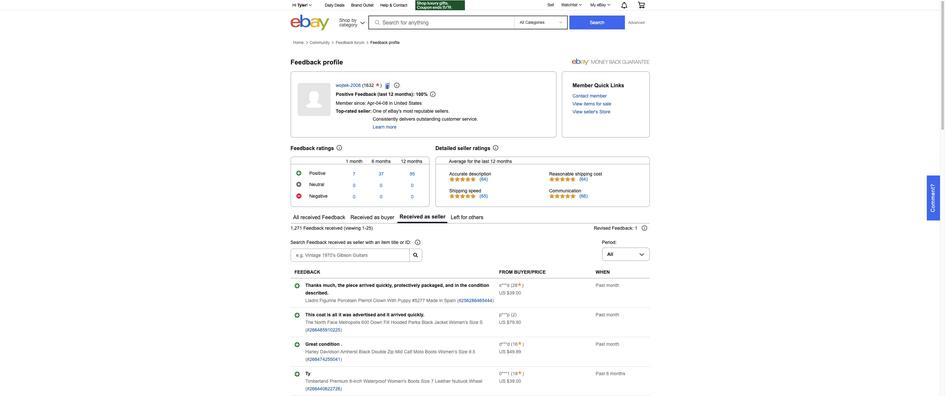 Task type: vqa. For each thing, say whether or not it's contained in the screenshot.
1st View from the top
yes



Task type: describe. For each thing, give the bounding box(es) containing it.
feedback:
[[612, 226, 634, 231]]

revised feedback: 1
[[594, 226, 638, 231]]

us for d***d
[[500, 350, 506, 355]]

feedback
[[295, 270, 320, 275]]

feedback left by buyer. element for 16
[[500, 342, 510, 347]]

256286465444 link
[[462, 298, 493, 304]]

.
[[341, 342, 342, 347]]

title
[[392, 240, 399, 245]]

$49.99
[[507, 350, 521, 355]]

profile for feedback profile page for wojtek-2008 'element'
[[323, 59, 343, 66]]

1 month
[[346, 159, 363, 164]]

04-
[[376, 100, 383, 106]]

boots inside harley davidson amherst black double zip mid calf moto boots women's size 9.5 (#
[[425, 350, 437, 355]]

ty
[[306, 371, 311, 377]]

brand
[[351, 3, 362, 8]]

(# inside the timberland premium 6-inch waterproof women's boots size 7 leather nubuck wheat (#
[[306, 387, 310, 392]]

past for 18
[[596, 371, 605, 377]]

view items for sale link
[[573, 101, 612, 107]]

past for 28
[[596, 283, 605, 288]]

positive for positive
[[310, 171, 326, 176]]

( 16
[[510, 342, 518, 347]]

women's inside the north face metropolis 600 down fill hooded parka black jacket women's size s (#
[[449, 320, 468, 325]]

us $39.00 for s***d
[[500, 291, 521, 296]]

women's inside harley davidson amherst black double zip mid calf moto boots women's size 9.5 (#
[[438, 350, 458, 355]]

premium
[[330, 379, 348, 384]]

my ebay link
[[587, 1, 614, 9]]

feedback ratings
[[291, 146, 334, 151]]

contact member view items for sale view seller's store
[[573, 93, 612, 115]]

feedback forum link
[[336, 40, 365, 45]]

37
[[379, 171, 384, 177]]

0 horizontal spatial 7
[[353, 171, 356, 177]]

speed
[[469, 188, 482, 193]]

(64) for shipping
[[580, 177, 588, 182]]

double
[[372, 350, 386, 355]]

amherst
[[341, 350, 358, 355]]

shipping
[[450, 188, 468, 193]]

sale
[[603, 101, 612, 107]]

received inside all received feedback button
[[301, 215, 321, 220]]

feedback profile page for wojtek-2008 element
[[291, 59, 343, 66]]

18
[[513, 371, 518, 377]]

timberland premium 6-inch waterproof women's boots size 7 leather nubuck wheat (#
[[306, 379, 483, 392]]

click to go to wojtek-2008 ebay store image
[[385, 83, 392, 89]]

rated
[[346, 108, 357, 114]]

1 horizontal spatial 1
[[635, 226, 638, 231]]

shipping speed
[[450, 188, 482, 193]]

my ebay
[[591, 3, 606, 7]]

feedback element
[[295, 270, 320, 275]]

buyer
[[381, 215, 395, 220]]

face
[[327, 320, 338, 325]]

all for all
[[608, 252, 614, 257]]

95
[[410, 171, 415, 177]]

wojtek-
[[336, 83, 351, 88]]

) inside 'p***p ( 2 ) us $79.90'
[[516, 312, 517, 318]]

quickly,
[[376, 283, 393, 288]]

feedback profile main content
[[291, 37, 941, 396]]

(# inside the north face metropolis 600 down fill hooded parka black jacket women's size s (#
[[306, 328, 310, 333]]

buyer/price
[[514, 270, 546, 275]]

porcelain
[[338, 298, 357, 304]]

this coat is all it was advertised and it arrived quickly.
[[306, 312, 425, 318]]

all
[[332, 312, 338, 318]]

2 view from the top
[[573, 109, 583, 115]]

66 ratings received on communication. click to check average rating. element
[[580, 193, 588, 199]]

(65)
[[480, 193, 488, 199]]

reputable
[[415, 108, 434, 114]]

feedback left by buyer. element for 18
[[500, 371, 510, 377]]

top-
[[336, 108, 346, 114]]

wojtek-2008 ( 1632
[[336, 83, 374, 88]]

2 vertical spatial seller
[[353, 240, 364, 245]]

great condition . element
[[306, 342, 342, 347]]

as for buyer
[[374, 215, 380, 220]]

past month element for $49.99
[[596, 342, 620, 347]]

piece
[[346, 283, 358, 288]]

wojtek-2008 link
[[336, 83, 361, 89]]

0 horizontal spatial 1
[[346, 159, 349, 164]]

$39.00 for 18
[[507, 379, 521, 384]]

(65) button
[[479, 193, 489, 199]]

$79.90
[[507, 320, 521, 325]]

get the coupon image
[[416, 0, 465, 10]]

user profile for wojtek-2008 image
[[298, 83, 331, 116]]

( inside 'p***p ( 2 ) us $79.90'
[[511, 312, 513, 318]]

d***d
[[500, 342, 510, 347]]

from buyer/price element
[[500, 270, 546, 275]]

lladro
[[306, 298, 318, 304]]

Search for anything text field
[[370, 16, 513, 29]]

past 6 months
[[596, 371, 626, 377]]

women's inside the timberland premium 6-inch waterproof women's boots size 7 leather nubuck wheat (#
[[388, 379, 407, 384]]

all received feedback button
[[291, 212, 347, 223]]

described.
[[306, 291, 329, 296]]

(64) button for shipping
[[579, 177, 589, 182]]

month for us $39.00
[[607, 283, 620, 288]]

95 button
[[410, 171, 415, 177]]

brand outlet
[[351, 3, 374, 8]]

calf
[[404, 350, 412, 355]]

received for received as buyer
[[351, 215, 373, 220]]

seller's
[[584, 109, 598, 115]]

(66)
[[580, 193, 588, 199]]

arrived inside thanks much, the piece arrived quickly, protectively packaged,  and in the condition described. lladro figurine porcelain pierrot clown with puppy  #5277 made in spain (# 256286465444 )
[[359, 283, 375, 288]]

condition inside thanks much, the piece arrived quickly, protectively packaged,  and in the condition described. lladro figurine porcelain pierrot clown with puppy  #5277 made in spain (# 256286465444 )
[[469, 283, 490, 288]]

thanks
[[306, 283, 322, 288]]

advanced link
[[625, 16, 648, 29]]

home link
[[293, 40, 304, 45]]

revised
[[594, 226, 611, 231]]

this coat is all it was advertised and it arrived quickly. element
[[306, 312, 425, 318]]

1 vertical spatial condition
[[319, 342, 340, 347]]

watchlist
[[562, 3, 578, 7]]

the for last
[[474, 159, 481, 164]]

member
[[590, 93, 607, 99]]

266485910225
[[310, 328, 341, 333]]

2 past month from the top
[[596, 312, 620, 318]]

spain
[[444, 298, 456, 304]]

watchlist link
[[558, 1, 585, 9]]

items
[[584, 101, 595, 107]]

feedback score is 1632 element
[[364, 83, 374, 89]]

received as seller
[[400, 214, 446, 220]]

( for harley davidson amherst black double zip mid calf moto boots women's size 9.5 (#
[[511, 342, 513, 347]]

moto
[[414, 350, 424, 355]]

for for average for the last 12 months
[[468, 159, 473, 164]]

period:
[[602, 240, 617, 245]]

community link
[[310, 40, 330, 45]]

feedback profile for feedback profile link
[[371, 40, 400, 45]]

in inside the member since: apr-04-08 in united states top-rated seller: one of ebay's most reputable sellers. consistently delivers outstanding customer service. learn more
[[389, 100, 393, 106]]

negative
[[310, 194, 328, 199]]

month for us $49.99
[[607, 342, 620, 347]]

us inside 'p***p ( 2 ) us $79.90'
[[500, 320, 506, 325]]

2008
[[351, 83, 361, 88]]

the for piece
[[338, 283, 345, 288]]

7 inside the timberland premium 6-inch waterproof women's boots size 7 leather nubuck wheat (#
[[431, 379, 434, 384]]

positive for positive feedback (last 12 months): 100%
[[336, 92, 354, 97]]

$39.00 for 28
[[507, 291, 521, 296]]

left for others button
[[449, 212, 486, 223]]

0 horizontal spatial and
[[377, 312, 386, 318]]

when
[[596, 270, 610, 275]]

customer
[[442, 116, 461, 122]]

account navigation
[[289, 0, 650, 11]]

description
[[469, 171, 492, 177]]

select the feedback time period you want to see element
[[602, 240, 617, 245]]

600
[[362, 320, 369, 325]]

months):
[[395, 92, 415, 97]]

contact inside 'help & contact' link
[[394, 3, 408, 8]]

contact member link
[[573, 93, 607, 99]]

one
[[373, 108, 382, 114]]

black inside the north face metropolis 600 down fill hooded parka black jacket women's size s (#
[[422, 320, 433, 325]]

category
[[340, 22, 358, 27]]

or
[[400, 240, 404, 245]]

seller inside button
[[432, 214, 446, 220]]

help & contact
[[381, 3, 408, 8]]

1 view from the top
[[573, 101, 583, 107]]

past 6 months element
[[596, 371, 626, 377]]

for for left for others
[[461, 215, 468, 220]]

mid
[[395, 350, 403, 355]]



Task type: locate. For each thing, give the bounding box(es) containing it.
down
[[371, 320, 383, 325]]

for right left
[[461, 215, 468, 220]]

1 vertical spatial all
[[608, 252, 614, 257]]

member since: apr-04-08 in united states top-rated seller: one of ebay's most reputable sellers. consistently delivers outstanding customer service. learn more
[[336, 100, 478, 130]]

received down the 1,271 feedback received (viewing 1-25)
[[328, 240, 346, 245]]

feedback profile down community link
[[291, 59, 343, 66]]

none submit inside shop by category banner
[[570, 16, 625, 29]]

received inside button
[[400, 214, 423, 220]]

7 down 1 month
[[353, 171, 356, 177]]

None submit
[[570, 16, 625, 29]]

all
[[293, 215, 299, 220], [608, 252, 614, 257]]

feedback left by buyer. element containing d***d
[[500, 342, 510, 347]]

9.5
[[469, 350, 476, 355]]

feedback left by buyer. element containing s***d
[[500, 283, 510, 288]]

2 vertical spatial past month element
[[596, 342, 620, 347]]

boots left the leather
[[408, 379, 420, 384]]

0 horizontal spatial the
[[338, 283, 345, 288]]

2 it from the left
[[387, 312, 390, 318]]

in
[[389, 100, 393, 106], [455, 283, 459, 288], [440, 298, 443, 304]]

all for all received feedback
[[293, 215, 299, 220]]

0 vertical spatial contact
[[394, 3, 408, 8]]

0 horizontal spatial boots
[[408, 379, 420, 384]]

positive
[[336, 92, 354, 97], [310, 171, 326, 176]]

100%
[[416, 92, 428, 97]]

boots right moto
[[425, 350, 437, 355]]

feedback left by buyer. element for 2
[[500, 312, 510, 318]]

1 vertical spatial profile
[[323, 59, 343, 66]]

3 past from the top
[[596, 342, 605, 347]]

0 vertical spatial for
[[597, 101, 602, 107]]

12 right (last
[[389, 92, 394, 97]]

1 horizontal spatial (64) button
[[579, 177, 589, 182]]

as for seller
[[425, 214, 431, 220]]

feedback left by buyer. element
[[500, 283, 510, 288], [500, 312, 510, 318], [500, 342, 510, 347], [500, 371, 510, 377]]

us down s***d at the bottom
[[500, 291, 506, 296]]

2 horizontal spatial the
[[474, 159, 481, 164]]

past for 16
[[596, 342, 605, 347]]

most
[[403, 108, 413, 114]]

0 vertical spatial member
[[573, 83, 593, 88]]

1 vertical spatial 7
[[431, 379, 434, 384]]

inch
[[354, 379, 362, 384]]

0 vertical spatial all
[[293, 215, 299, 220]]

us down p***p
[[500, 320, 506, 325]]

us $39.00 down ( 18
[[500, 379, 521, 384]]

and up down
[[377, 312, 386, 318]]

profile for feedback profile link
[[389, 40, 400, 45]]

us $39.00 down ( 28
[[500, 291, 521, 296]]

sell
[[548, 3, 554, 7]]

2 us from the top
[[500, 320, 506, 325]]

12 right '6 months'
[[401, 159, 406, 164]]

received for 1,271
[[325, 226, 343, 231]]

( right s***d at the bottom
[[511, 283, 513, 288]]

us for s***d
[[500, 291, 506, 296]]

1 horizontal spatial positive
[[336, 92, 354, 97]]

1 (64) from the left
[[480, 177, 488, 182]]

past month element
[[596, 283, 620, 288], [596, 312, 620, 318], [596, 342, 620, 347]]

as left left
[[425, 214, 431, 220]]

0 horizontal spatial ratings
[[317, 146, 334, 151]]

1 horizontal spatial arrived
[[391, 312, 407, 318]]

in right made
[[440, 298, 443, 304]]

12
[[389, 92, 394, 97], [401, 159, 406, 164], [491, 159, 496, 164]]

3 past month element from the top
[[596, 342, 620, 347]]

0 horizontal spatial all
[[293, 215, 299, 220]]

1 past from the top
[[596, 283, 605, 288]]

all inside button
[[293, 215, 299, 220]]

accurate description
[[450, 171, 492, 177]]

2 $39.00 from the top
[[507, 379, 521, 384]]

1 horizontal spatial the
[[461, 283, 467, 288]]

1 horizontal spatial received
[[400, 214, 423, 220]]

1 horizontal spatial black
[[422, 320, 433, 325]]

2 vertical spatial women's
[[388, 379, 407, 384]]

received for received as seller
[[400, 214, 423, 220]]

received up 1-
[[351, 215, 373, 220]]

1 $39.00 from the top
[[507, 291, 521, 296]]

size left "s"
[[470, 320, 479, 325]]

women's right the jacket
[[449, 320, 468, 325]]

2 us $39.00 from the top
[[500, 379, 521, 384]]

256286465444
[[462, 298, 493, 304]]

(# inside harley davidson amherst black double zip mid calf moto boots women's size 9.5 (#
[[306, 357, 310, 362]]

0 vertical spatial arrived
[[359, 283, 375, 288]]

feedback left by buyer. element containing p***p
[[500, 312, 510, 318]]

2 vertical spatial in
[[440, 298, 443, 304]]

$39.00 down ( 18
[[507, 379, 521, 384]]

1 past month from the top
[[596, 283, 620, 288]]

0 horizontal spatial seller
[[353, 240, 364, 245]]

2 horizontal spatial in
[[455, 283, 459, 288]]

1 ratings from the left
[[317, 146, 334, 151]]

links
[[611, 83, 625, 88]]

2 (64) from the left
[[580, 177, 588, 182]]

received down all received feedback button
[[325, 226, 343, 231]]

1 vertical spatial positive
[[310, 171, 326, 176]]

0 vertical spatial 1
[[346, 159, 349, 164]]

ebay money back guarantee policy image
[[572, 57, 650, 65]]

1 vertical spatial 1
[[635, 226, 638, 231]]

black left double
[[359, 350, 370, 355]]

us for 0***1
[[500, 379, 506, 384]]

for inside 'button'
[[461, 215, 468, 220]]

2 feedback left by buyer. element from the top
[[500, 312, 510, 318]]

learn
[[373, 124, 385, 130]]

states
[[409, 100, 422, 106]]

0 vertical spatial size
[[470, 320, 479, 325]]

past month for $39.00
[[596, 283, 620, 288]]

the left piece
[[338, 283, 345, 288]]

size left 9.5
[[459, 350, 468, 355]]

1632
[[364, 83, 374, 88]]

1 us $39.00 from the top
[[500, 291, 521, 296]]

64 ratings received on reasonable shipping cost. click to check average rating. element
[[580, 177, 588, 182]]

feedback profile for feedback profile page for wojtek-2008 'element'
[[291, 59, 343, 66]]

2 horizontal spatial 12
[[491, 159, 496, 164]]

1 it from the left
[[339, 312, 342, 318]]

communication
[[550, 188, 582, 193]]

1-
[[362, 226, 366, 231]]

(# right spain
[[458, 298, 462, 304]]

for right average
[[468, 159, 473, 164]]

shop
[[340, 17, 350, 23]]

0 vertical spatial women's
[[449, 320, 468, 325]]

(64) button left cost in the top of the page
[[579, 177, 589, 182]]

condition up the davidson
[[319, 342, 340, 347]]

1 vertical spatial for
[[468, 159, 473, 164]]

member up top-
[[336, 100, 353, 106]]

) inside thanks much, the piece arrived quickly, protectively packaged,  and in the condition described. lladro figurine porcelain pierrot clown with puppy  #5277 made in spain (# 256286465444 )
[[493, 298, 494, 304]]

(# down timberland
[[306, 387, 310, 392]]

the left last
[[474, 159, 481, 164]]

seller left left
[[432, 214, 446, 220]]

as inside button
[[374, 215, 380, 220]]

28
[[513, 283, 518, 288]]

feedback left by buyer. element up us $49.99
[[500, 342, 510, 347]]

women's right waterproof
[[388, 379, 407, 384]]

the north face metropolis 600 down fill hooded parka black jacket women's size s (#
[[306, 320, 483, 333]]

0 horizontal spatial (64)
[[480, 177, 488, 182]]

thanks much, the piece arrived quickly, protectively packaged,  and in the condition described. element
[[306, 283, 490, 296]]

received right buyer
[[400, 214, 423, 220]]

women's left 9.5
[[438, 350, 458, 355]]

1 us from the top
[[500, 291, 506, 296]]

us down d***d
[[500, 350, 506, 355]]

( right "0***1"
[[511, 371, 513, 377]]

3 past month from the top
[[596, 342, 620, 347]]

1 horizontal spatial 7
[[431, 379, 434, 384]]

home
[[293, 40, 304, 45]]

0 horizontal spatial contact
[[394, 3, 408, 8]]

it up fill
[[387, 312, 390, 318]]

12 right last
[[491, 159, 496, 164]]

my
[[591, 3, 596, 7]]

metropolis
[[339, 320, 360, 325]]

from
[[500, 270, 513, 275]]

0 vertical spatial black
[[422, 320, 433, 325]]

(# down harley
[[306, 357, 310, 362]]

7 button
[[353, 171, 356, 177]]

with
[[387, 298, 397, 304]]

2 (64) button from the left
[[579, 177, 589, 182]]

size left the leather
[[421, 379, 430, 384]]

in up spain
[[455, 283, 459, 288]]

1 horizontal spatial ratings
[[473, 146, 491, 151]]

0 vertical spatial condition
[[469, 283, 490, 288]]

1 vertical spatial women's
[[438, 350, 458, 355]]

0 vertical spatial seller
[[458, 146, 472, 151]]

for down member
[[597, 101, 602, 107]]

0 horizontal spatial condition
[[319, 342, 340, 347]]

received inside button
[[351, 215, 373, 220]]

average
[[449, 159, 466, 164]]

0 horizontal spatial 12
[[389, 92, 394, 97]]

1 vertical spatial seller
[[432, 214, 446, 220]]

0 vertical spatial $39.00
[[507, 291, 521, 296]]

0 vertical spatial profile
[[389, 40, 400, 45]]

ebay
[[597, 3, 606, 7]]

1 horizontal spatial profile
[[389, 40, 400, 45]]

united
[[394, 100, 408, 106]]

outlet
[[363, 3, 374, 8]]

0 vertical spatial past month element
[[596, 283, 620, 288]]

0 horizontal spatial 6
[[372, 159, 375, 164]]

member inside the member since: apr-04-08 in united states top-rated seller: one of ebay's most reputable sellers. consistently delivers outstanding customer service. learn more
[[336, 100, 353, 106]]

contact right &
[[394, 3, 408, 8]]

0 vertical spatial view
[[573, 101, 583, 107]]

shop by category banner
[[289, 0, 650, 32]]

7 left the leather
[[431, 379, 434, 384]]

positive up neutral
[[310, 171, 326, 176]]

0***1
[[500, 371, 510, 377]]

( for lladro figurine porcelain pierrot clown with puppy  #5277 made in spain (#
[[511, 283, 513, 288]]

1 horizontal spatial feedback profile
[[371, 40, 400, 45]]

1 vertical spatial 6
[[607, 371, 609, 377]]

1 vertical spatial view
[[573, 109, 583, 115]]

2 horizontal spatial as
[[425, 214, 431, 220]]

great condition .
[[306, 342, 342, 347]]

last
[[482, 159, 489, 164]]

1 horizontal spatial contact
[[573, 93, 589, 99]]

north
[[315, 320, 326, 325]]

1 horizontal spatial 12
[[401, 159, 406, 164]]

feedback inside all received feedback button
[[322, 215, 345, 220]]

this
[[306, 312, 315, 318]]

3 feedback left by buyer. element from the top
[[500, 342, 510, 347]]

black right parka
[[422, 320, 433, 325]]

month for us $79.90
[[607, 312, 620, 318]]

size inside the north face metropolis 600 down fill hooded parka black jacket women's size s (#
[[470, 320, 479, 325]]

0 button
[[353, 183, 356, 188], [380, 183, 383, 188], [411, 183, 414, 188], [353, 194, 356, 200], [380, 194, 383, 200], [411, 194, 414, 200]]

outstanding
[[417, 116, 441, 122]]

0 horizontal spatial in
[[389, 100, 393, 106]]

0 vertical spatial us $39.00
[[500, 291, 521, 296]]

1 vertical spatial boots
[[408, 379, 420, 384]]

1 vertical spatial past month element
[[596, 312, 620, 318]]

( for timberland premium 6-inch waterproof women's boots size 7 leather nubuck wheat (#
[[511, 371, 513, 377]]

0 vertical spatial feedback profile
[[371, 40, 400, 45]]

( right d***d
[[511, 342, 513, 347]]

1 horizontal spatial member
[[573, 83, 593, 88]]

1 vertical spatial size
[[459, 350, 468, 355]]

black inside harley davidson amherst black double zip mid calf moto boots women's size 9.5 (#
[[359, 350, 370, 355]]

( right 2008
[[362, 83, 364, 88]]

size inside the timberland premium 6-inch waterproof women's boots size 7 leather nubuck wheat (#
[[421, 379, 430, 384]]

266440622726
[[310, 387, 341, 392]]

2 vertical spatial size
[[421, 379, 430, 384]]

0 vertical spatial boots
[[425, 350, 437, 355]]

in right 08
[[389, 100, 393, 106]]

1 feedback left by buyer. element from the top
[[500, 283, 510, 288]]

size inside harley davidson amherst black double zip mid calf moto boots women's size 9.5 (#
[[459, 350, 468, 355]]

figurine
[[320, 298, 337, 304]]

(64) button for description
[[479, 177, 489, 182]]

protectively
[[394, 283, 420, 288]]

feedback left by buyer. element left "28"
[[500, 283, 510, 288]]

(last
[[378, 92, 387, 97]]

contact
[[394, 3, 408, 8], [573, 93, 589, 99]]

seller up average
[[458, 146, 472, 151]]

as
[[425, 214, 431, 220], [374, 215, 380, 220], [347, 240, 352, 245]]

from buyer/price
[[500, 270, 546, 275]]

member quick links
[[573, 83, 625, 88]]

1 horizontal spatial (64)
[[580, 177, 588, 182]]

1 vertical spatial black
[[359, 350, 370, 355]]

arrived right piece
[[359, 283, 375, 288]]

member for member since: apr-04-08 in united states top-rated seller: one of ebay's most reputable sellers. consistently delivers outstanding customer service. learn more
[[336, 100, 353, 106]]

1 vertical spatial in
[[455, 283, 459, 288]]

view left seller's in the right of the page
[[573, 109, 583, 115]]

1 horizontal spatial size
[[459, 350, 468, 355]]

and up spain
[[446, 283, 454, 288]]

us down "0***1"
[[500, 379, 506, 384]]

3 us from the top
[[500, 350, 506, 355]]

4 past from the top
[[596, 371, 605, 377]]

$39.00 down ( 28
[[507, 291, 521, 296]]

1 vertical spatial $39.00
[[507, 379, 521, 384]]

feedback left by buyer. element left 18
[[500, 371, 510, 377]]

feedback left by buyer. element for 28
[[500, 283, 510, 288]]

1
[[346, 159, 349, 164], [635, 226, 638, 231]]

266474255041 link
[[310, 357, 341, 362]]

waterproof
[[364, 379, 386, 384]]

s
[[480, 320, 483, 325]]

received up 1,271
[[301, 215, 321, 220]]

ty element
[[306, 371, 311, 377]]

1 horizontal spatial and
[[446, 283, 454, 288]]

0 vertical spatial 6
[[372, 159, 375, 164]]

when element
[[596, 270, 610, 275]]

266440622726 )
[[310, 387, 342, 392]]

help
[[381, 3, 389, 8]]

boots inside the timberland premium 6-inch waterproof women's boots size 7 leather nubuck wheat (#
[[408, 379, 420, 384]]

contact inside contact member view items for sale view seller's store
[[573, 93, 589, 99]]

0 vertical spatial received
[[301, 215, 321, 220]]

nubuck
[[452, 379, 468, 384]]

4 feedback left by buyer. element from the top
[[500, 371, 510, 377]]

sellers.
[[435, 108, 450, 114]]

of
[[383, 108, 387, 114]]

2 past from the top
[[596, 312, 605, 318]]

zip
[[388, 350, 394, 355]]

the up 256286465444 link
[[461, 283, 467, 288]]

1 past month element from the top
[[596, 283, 620, 288]]

all inside popup button
[[608, 252, 614, 257]]

past
[[596, 283, 605, 288], [596, 312, 605, 318], [596, 342, 605, 347], [596, 371, 605, 377]]

0 vertical spatial 7
[[353, 171, 356, 177]]

member for member quick links
[[573, 83, 593, 88]]

1 vertical spatial us $39.00
[[500, 379, 521, 384]]

seller:
[[358, 108, 372, 114]]

1 horizontal spatial it
[[387, 312, 390, 318]]

received for search
[[328, 240, 346, 245]]

hi tyler !
[[293, 3, 308, 8]]

(# inside thanks much, the piece arrived quickly, protectively packaged,  and in the condition described. lladro figurine porcelain pierrot clown with puppy  #5277 made in spain (# 256286465444 )
[[458, 298, 462, 304]]

daily deals link
[[325, 2, 345, 9]]

as left buyer
[[374, 215, 380, 220]]

!
[[307, 3, 308, 8]]

12 months
[[401, 159, 423, 164]]

all down period: at the bottom right
[[608, 252, 614, 257]]

1 (64) button from the left
[[479, 177, 489, 182]]

seller left with
[[353, 240, 364, 245]]

2 horizontal spatial seller
[[458, 146, 472, 151]]

great
[[306, 342, 318, 347]]

1 horizontal spatial in
[[440, 298, 443, 304]]

the
[[474, 159, 481, 164], [338, 283, 345, 288], [461, 283, 467, 288]]

64 ratings received on accurate description. click to check average rating. element
[[480, 177, 488, 182]]

2 ratings from the left
[[473, 146, 491, 151]]

2 past month element from the top
[[596, 312, 620, 318]]

6-
[[350, 379, 354, 384]]

e.g. Vintage 1970's Gibson Guitars text field
[[291, 249, 410, 262]]

1 vertical spatial contact
[[573, 93, 589, 99]]

arrived up hooded
[[391, 312, 407, 318]]

daily deals
[[325, 3, 345, 8]]

since:
[[354, 100, 366, 106]]

0 vertical spatial in
[[389, 100, 393, 106]]

for inside contact member view items for sale view seller's store
[[597, 101, 602, 107]]

1 horizontal spatial 6
[[607, 371, 609, 377]]

0 horizontal spatial black
[[359, 350, 370, 355]]

(64) left cost in the top of the page
[[580, 177, 588, 182]]

service.
[[462, 116, 478, 122]]

past month element for $39.00
[[596, 283, 620, 288]]

( right p***p
[[511, 312, 513, 318]]

as inside button
[[425, 214, 431, 220]]

2 horizontal spatial size
[[470, 320, 479, 325]]

1 horizontal spatial seller
[[432, 214, 446, 220]]

(# down "the"
[[306, 328, 310, 333]]

65 ratings received on shipping speed. click to check average rating. element
[[480, 193, 488, 199]]

4 us from the top
[[500, 379, 506, 384]]

2 vertical spatial for
[[461, 215, 468, 220]]

08
[[383, 100, 388, 106]]

0 vertical spatial and
[[446, 283, 454, 288]]

0 horizontal spatial arrived
[[359, 283, 375, 288]]

feedback left by buyer. element left 2
[[500, 312, 510, 318]]

(64) for description
[[480, 177, 488, 182]]

all up 1,271
[[293, 215, 299, 220]]

(64) up speed
[[480, 177, 488, 182]]

consistently
[[373, 116, 398, 122]]

past month for $49.99
[[596, 342, 620, 347]]

your shopping cart image
[[638, 2, 645, 8]]

positive down wojtek-
[[336, 92, 354, 97]]

as up e.g. vintage 1970's gibson guitars 'text box'
[[347, 240, 352, 245]]

0 vertical spatial positive
[[336, 92, 354, 97]]

and inside thanks much, the piece arrived quickly, protectively packaged,  and in the condition described. lladro figurine porcelain pierrot clown with puppy  #5277 made in spain (# 256286465444 )
[[446, 283, 454, 288]]

positive feedback (last 12 months): 100%
[[336, 92, 428, 97]]

made
[[427, 298, 438, 304]]

contact up items
[[573, 93, 589, 99]]

view left items
[[573, 101, 583, 107]]

shop by category
[[340, 17, 358, 27]]

feedback left by buyer. element containing 0***1
[[500, 371, 510, 377]]

it right 'all'
[[339, 312, 342, 318]]

forum
[[354, 40, 365, 45]]

2
[[513, 312, 516, 318]]

2 vertical spatial past month
[[596, 342, 620, 347]]

feedback profile right forum
[[371, 40, 400, 45]]

1 horizontal spatial boots
[[425, 350, 437, 355]]

0 horizontal spatial profile
[[323, 59, 343, 66]]

(64) button up speed
[[479, 177, 489, 182]]

an
[[375, 240, 380, 245]]

0 vertical spatial past month
[[596, 283, 620, 288]]

0 horizontal spatial size
[[421, 379, 430, 384]]

0 horizontal spatial positive
[[310, 171, 326, 176]]

1 vertical spatial arrived
[[391, 312, 407, 318]]

detailed
[[436, 146, 456, 151]]

hooded
[[391, 320, 407, 325]]

0 horizontal spatial as
[[347, 240, 352, 245]]

2 vertical spatial received
[[328, 240, 346, 245]]

1 vertical spatial past month
[[596, 312, 620, 318]]

delivers
[[400, 116, 416, 122]]

condition up 256286465444 link
[[469, 283, 490, 288]]

us $39.00 for 0***1
[[500, 379, 521, 384]]

member up the contact member link
[[573, 83, 593, 88]]



